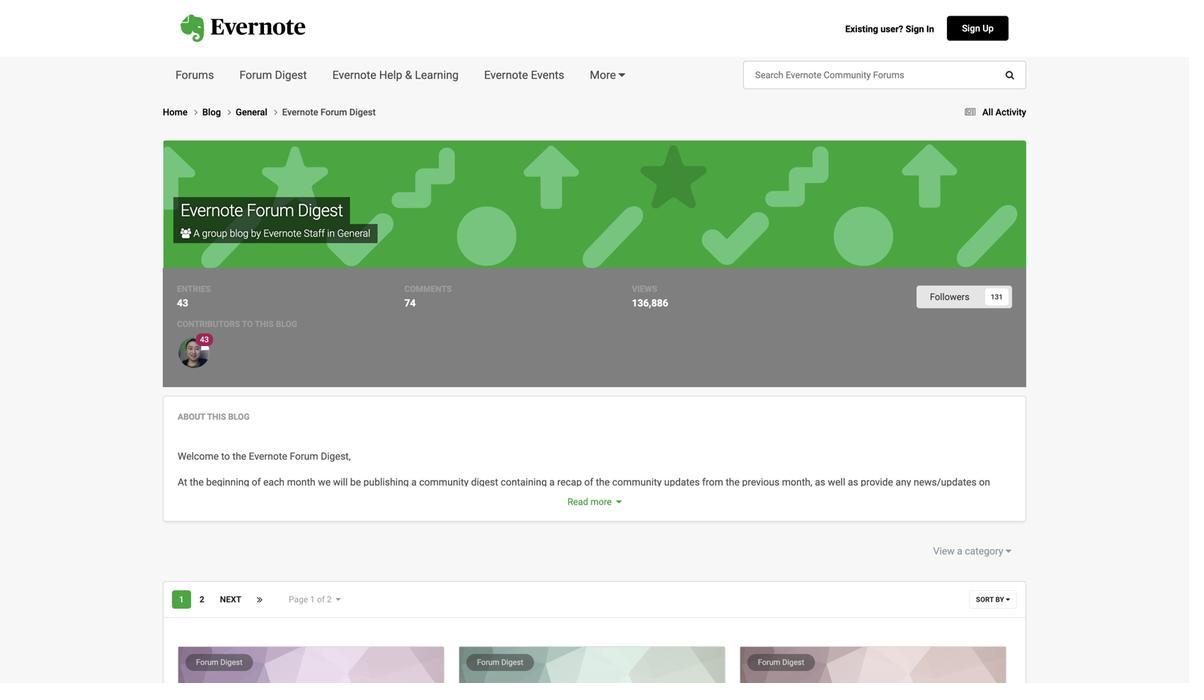 Task type: locate. For each thing, give the bounding box(es) containing it.
shane d. image
[[178, 337, 210, 368]]

evernote events link
[[472, 57, 578, 93]]

to up beginning
[[221, 451, 230, 463]]

as right well at the right of the page
[[848, 477, 859, 488]]

general right in on the left top
[[337, 228, 371, 239]]

0 horizontal spatial 2
[[200, 595, 205, 605]]

blog for a group blog by evernote staff in general
[[230, 228, 249, 239]]

we
[[318, 477, 331, 488]]

this right about
[[207, 412, 226, 422]]

0 horizontal spatial sign
[[906, 24, 925, 34]]

as left well at the right of the page
[[815, 477, 826, 488]]

angle right image
[[195, 108, 198, 117]]

2
[[200, 595, 205, 605], [327, 595, 332, 605]]

digest
[[275, 68, 307, 82], [350, 107, 376, 118], [298, 200, 343, 220], [221, 658, 243, 667], [502, 658, 524, 667], [783, 658, 805, 667]]

sign left the 'in'
[[906, 24, 925, 34]]

caret down image inside read more "link"
[[617, 498, 622, 507]]

home link
[[163, 105, 202, 119]]

that
[[207, 493, 225, 504]]

1 horizontal spatial 1
[[310, 595, 315, 605]]

0 horizontal spatial community
[[419, 477, 469, 488]]

page
[[289, 595, 308, 605]]

1 as from the left
[[815, 477, 826, 488]]

caret down image for view a category
[[1006, 546, 1012, 556]]

1 right page
[[310, 595, 315, 605]]

user?
[[881, 24, 904, 34]]

all activity
[[983, 107, 1027, 118]]

digest,
[[321, 451, 351, 463]]

forum digest link
[[227, 57, 320, 93], [196, 658, 243, 667], [477, 658, 524, 667], [759, 658, 805, 667]]

staff
[[304, 228, 325, 239]]

1 vertical spatial to
[[221, 451, 230, 463]]

sign left the up
[[963, 23, 981, 34]]

blog
[[230, 228, 249, 239], [276, 319, 297, 329], [228, 412, 250, 422]]

2 as from the left
[[848, 477, 859, 488]]

forum digest
[[240, 68, 307, 82], [196, 658, 243, 667], [477, 658, 524, 667], [759, 658, 805, 667]]

general right blog
[[236, 107, 270, 118]]

1 horizontal spatial a
[[550, 477, 555, 488]]

the up beginning
[[233, 451, 247, 463]]

caret down image inside sort by link
[[1007, 596, 1011, 603]]

upcoming.
[[244, 493, 290, 504]]

evernote forum digest
[[282, 107, 376, 118], [181, 200, 343, 220]]

sort
[[977, 596, 994, 604]]

0 horizontal spatial a
[[412, 477, 417, 488]]

of left each
[[252, 477, 261, 488]]

read
[[568, 497, 589, 507]]

of
[[252, 477, 261, 488], [585, 477, 594, 488], [317, 595, 325, 605]]

0 horizontal spatial 43
[[177, 297, 188, 309]]

forums
[[176, 68, 214, 82]]

1 horizontal spatial 2
[[327, 595, 332, 605]]

1 horizontal spatial 43
[[200, 335, 209, 344]]

community left updates on the bottom of the page
[[613, 477, 662, 488]]

caret down image for sort by
[[1007, 596, 1011, 603]]

views
[[632, 284, 658, 294]]

1 vertical spatial blog
[[276, 319, 297, 329]]

angle right image right blog
[[228, 108, 231, 117]]

evernote user forum image
[[181, 14, 306, 42]]

blog for about this blog
[[228, 412, 250, 422]]

0 horizontal spatial of
[[252, 477, 261, 488]]

angle right image for blog
[[228, 108, 231, 117]]

all
[[983, 107, 994, 118]]

2 left caret down icon
[[327, 595, 332, 605]]

in
[[927, 24, 935, 34]]

caret down image inside view a category link
[[1006, 546, 1012, 556]]

this right contributors
[[255, 319, 274, 329]]

to
[[242, 319, 253, 329], [221, 451, 230, 463]]

community
[[419, 477, 469, 488], [613, 477, 662, 488]]

welcome to the evernote forum digest,
[[178, 451, 351, 463]]

blog
[[202, 107, 223, 118]]

more
[[590, 68, 616, 82]]

of right recap
[[585, 477, 594, 488]]

1 angle right image from the left
[[228, 108, 231, 117]]

0 vertical spatial 43
[[177, 297, 188, 309]]

page 1 of 2 link
[[282, 591, 348, 609]]

last page image
[[257, 595, 263, 605]]

at
[[178, 477, 187, 488]]

1 horizontal spatial this
[[255, 319, 274, 329]]

43 down entries
[[177, 297, 188, 309]]

by
[[251, 228, 261, 239]]

0 horizontal spatial general link
[[236, 105, 282, 119]]

community left "digest"
[[419, 477, 469, 488]]

general link
[[236, 105, 282, 119], [337, 228, 371, 239]]

are
[[227, 493, 241, 504]]

2 right the "1" link
[[200, 595, 205, 605]]

any
[[896, 477, 912, 488]]

1 community from the left
[[419, 477, 469, 488]]

angle right image inside blog link
[[228, 108, 231, 117]]

1
[[179, 595, 184, 605], [310, 595, 315, 605]]

1 left the 2 link
[[179, 595, 184, 605]]

evernote
[[333, 68, 377, 82], [484, 68, 528, 82], [282, 107, 318, 118], [181, 200, 243, 220], [264, 228, 302, 239], [249, 451, 287, 463]]

a right publishing
[[412, 477, 417, 488]]

0 vertical spatial general link
[[236, 105, 282, 119]]

0 horizontal spatial angle right image
[[228, 108, 231, 117]]

sort by
[[977, 596, 1007, 604]]

events
[[531, 68, 565, 82]]

angle right image inside general link
[[274, 108, 278, 117]]

activity
[[996, 107, 1027, 118]]

0 vertical spatial to
[[242, 319, 253, 329]]

on
[[980, 477, 991, 488]]

to right contributors
[[242, 319, 253, 329]]

angle right image
[[228, 108, 231, 117], [274, 108, 278, 117]]

users image
[[181, 228, 191, 238]]

the up more
[[596, 477, 610, 488]]

general link right in on the left top
[[337, 228, 371, 239]]

1 horizontal spatial as
[[848, 477, 859, 488]]

0 vertical spatial blog
[[230, 228, 249, 239]]

1 horizontal spatial general link
[[337, 228, 371, 239]]

of left caret down icon
[[317, 595, 325, 605]]

existing user? sign in
[[846, 24, 935, 34]]

previous
[[743, 477, 780, 488]]

angle right image for general
[[274, 108, 278, 117]]

1 horizontal spatial angle right image
[[274, 108, 278, 117]]

evernote forum digest link
[[282, 107, 376, 118], [181, 200, 343, 220]]

sign
[[963, 23, 981, 34], [906, 24, 925, 34]]

a right view on the bottom right of page
[[958, 546, 963, 557]]

read more link
[[178, 487, 1012, 518]]

0 horizontal spatial as
[[815, 477, 826, 488]]

the
[[233, 451, 247, 463], [190, 477, 204, 488], [596, 477, 610, 488], [726, 477, 740, 488]]

about this blog
[[178, 412, 250, 422]]

a left recap
[[550, 477, 555, 488]]

more link
[[578, 57, 638, 93]]

the right from
[[726, 477, 740, 488]]

existing
[[846, 24, 879, 34]]

1 vertical spatial evernote forum digest link
[[181, 200, 343, 220]]

1 vertical spatial general
[[337, 228, 371, 239]]

0 horizontal spatial to
[[221, 451, 230, 463]]

1 vertical spatial this
[[207, 412, 226, 422]]

2 angle right image from the left
[[274, 108, 278, 117]]

view
[[934, 546, 955, 557]]

2 vertical spatial blog
[[228, 412, 250, 422]]

43 down contributors
[[200, 335, 209, 344]]

1 horizontal spatial community
[[613, 477, 662, 488]]

1 vertical spatial general link
[[337, 228, 371, 239]]

43 inside the entries 43
[[177, 297, 188, 309]]

search image
[[1006, 70, 1015, 80]]

a group blog by evernote staff in general
[[191, 228, 371, 239]]

followers
[[931, 292, 970, 302]]

caret down image
[[619, 69, 626, 81], [617, 498, 622, 507], [1006, 546, 1012, 556], [1007, 596, 1011, 603]]

caret down image inside 'more' link
[[619, 69, 626, 81]]

0 horizontal spatial 1
[[179, 595, 184, 605]]

a
[[194, 228, 200, 239]]

forum
[[240, 68, 272, 82], [321, 107, 347, 118], [247, 200, 294, 220], [290, 451, 318, 463], [196, 658, 219, 667], [477, 658, 500, 667], [759, 658, 781, 667]]

caret down image for read more
[[617, 498, 622, 507]]

general link right blog
[[236, 105, 282, 119]]

1 horizontal spatial to
[[242, 319, 253, 329]]

angle right image right blog link on the left top of the page
[[274, 108, 278, 117]]

group
[[202, 228, 227, 239]]

0 horizontal spatial general
[[236, 107, 270, 118]]

provide
[[861, 477, 894, 488]]

0 horizontal spatial this
[[207, 412, 226, 422]]

be
[[350, 477, 361, 488]]

1 horizontal spatial of
[[317, 595, 325, 605]]

contributors
[[177, 319, 240, 329]]



Task type: describe. For each thing, give the bounding box(es) containing it.
beginning
[[206, 477, 249, 488]]

by
[[996, 596, 1005, 604]]

forums link
[[163, 57, 227, 93]]

evernote help & learning link
[[320, 57, 472, 93]]

view a category link
[[919, 536, 1027, 567]]

0 vertical spatial this
[[255, 319, 274, 329]]

comments
[[405, 284, 452, 294]]

month,
[[783, 477, 813, 488]]

contributors to this blog
[[177, 319, 297, 329]]

136,886
[[632, 297, 669, 309]]

2 2 from the left
[[327, 595, 332, 605]]

well
[[828, 477, 846, 488]]

category
[[966, 546, 1004, 557]]

2 link
[[193, 591, 212, 609]]

up
[[983, 23, 994, 34]]

welcome
[[178, 451, 219, 463]]

evernote help & learning
[[333, 68, 459, 82]]

2 community from the left
[[613, 477, 662, 488]]

Search search field
[[744, 62, 932, 89]]

1 vertical spatial evernote forum digest
[[181, 200, 343, 220]]

entries 43
[[177, 284, 211, 309]]

to for the
[[221, 451, 230, 463]]

page 1 of 2
[[289, 595, 336, 605]]

0 vertical spatial general
[[236, 107, 270, 118]]

about
[[178, 412, 205, 422]]

sign up link
[[948, 16, 1009, 41]]

at the beginning of each month we will be publishing a community digest containing a recap of the community updates from the previous month, as well as provide any news/updates on things that are upcoming.
[[178, 477, 991, 504]]

from
[[703, 477, 724, 488]]

newspaper o image
[[966, 108, 976, 117]]

will
[[333, 477, 348, 488]]

2 1 from the left
[[310, 595, 315, 605]]

blog link
[[202, 105, 236, 119]]

view a category
[[934, 546, 1006, 557]]

updates
[[665, 477, 700, 488]]

1 horizontal spatial sign
[[963, 23, 981, 34]]

more
[[591, 497, 612, 507]]

2 horizontal spatial a
[[958, 546, 963, 557]]

74
[[405, 297, 416, 309]]

each
[[263, 477, 285, 488]]

1 2 from the left
[[200, 595, 205, 605]]

1 horizontal spatial general
[[337, 228, 371, 239]]

sort by link
[[970, 591, 1018, 609]]

the right at
[[190, 477, 204, 488]]

&
[[405, 68, 412, 82]]

existing user? sign in link
[[846, 24, 935, 34]]

131
[[991, 293, 1004, 301]]

0 vertical spatial evernote forum digest
[[282, 107, 376, 118]]

help
[[379, 68, 403, 82]]

entries
[[177, 284, 211, 294]]

1 link
[[172, 591, 191, 609]]

containing
[[501, 477, 547, 488]]

month
[[287, 477, 316, 488]]

views 136,886
[[632, 284, 669, 309]]

1 1 from the left
[[179, 595, 184, 605]]

recap
[[558, 477, 582, 488]]

next
[[220, 595, 242, 605]]

0 vertical spatial evernote forum digest link
[[282, 107, 376, 118]]

learning
[[415, 68, 459, 82]]

publishing
[[364, 477, 409, 488]]

in
[[327, 228, 335, 239]]

caret down image for more
[[619, 69, 626, 81]]

read more
[[568, 497, 617, 507]]

sign up
[[963, 23, 994, 34]]

comments 74
[[405, 284, 452, 309]]

news/updates
[[914, 477, 977, 488]]

caret down image
[[336, 595, 341, 604]]

next link
[[213, 591, 249, 609]]

all activity link
[[961, 107, 1027, 118]]

1 vertical spatial 43
[[200, 335, 209, 344]]

home
[[163, 107, 190, 118]]

2 horizontal spatial of
[[585, 477, 594, 488]]

digest
[[471, 477, 499, 488]]

to for this
[[242, 319, 253, 329]]

things
[[178, 493, 205, 504]]

evernote events
[[484, 68, 565, 82]]



Task type: vqa. For each thing, say whether or not it's contained in the screenshot.
whole
no



